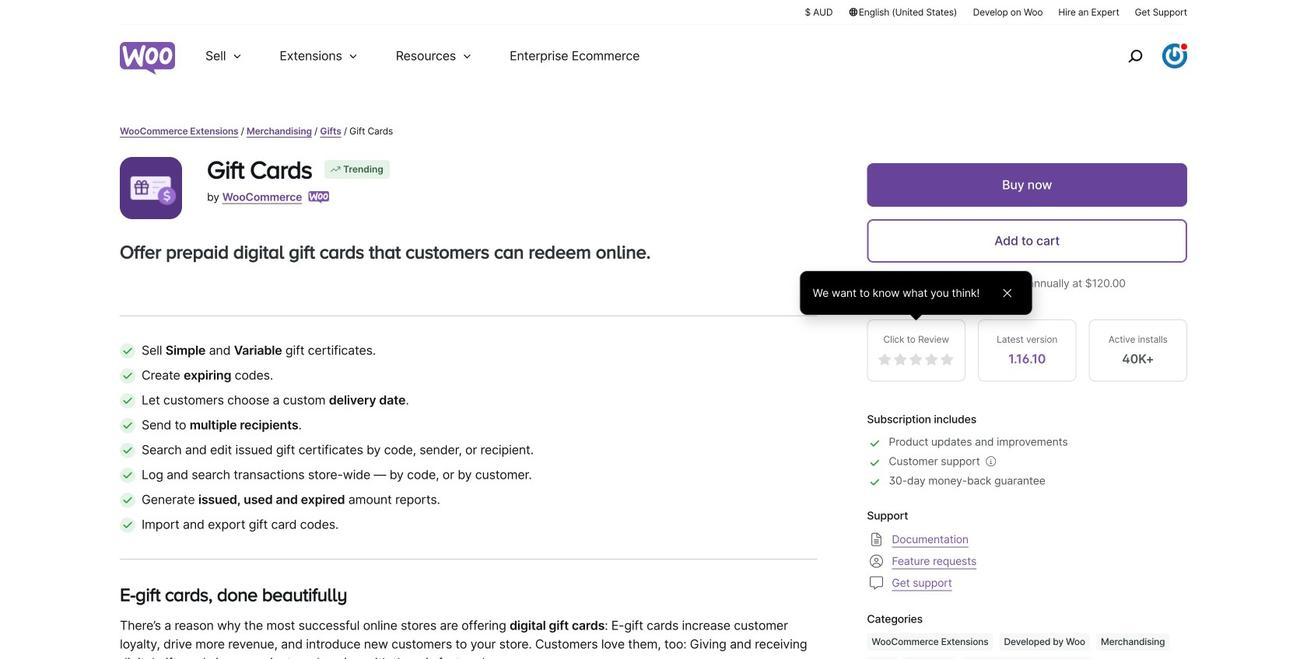 Task type: locate. For each thing, give the bounding box(es) containing it.
rate product 3 stars image
[[909, 353, 923, 367]]

file lines image
[[867, 531, 886, 549]]

search image
[[1123, 44, 1148, 68]]

rate product 4 stars image
[[925, 353, 939, 367]]

arrow trend up image
[[329, 163, 342, 176]]

rate product 5 stars image
[[941, 353, 955, 367]]

circle user image
[[867, 553, 886, 571]]

rate product 2 stars image
[[894, 353, 908, 367]]

close tooltip image
[[998, 284, 1017, 303]]

rate product 1 star image
[[878, 353, 892, 367]]



Task type: describe. For each thing, give the bounding box(es) containing it.
breadcrumb element
[[120, 125, 1188, 139]]

developed by woocommerce image
[[308, 191, 330, 204]]

message image
[[867, 574, 886, 593]]

service navigation menu element
[[1095, 31, 1188, 81]]

open account menu image
[[1163, 44, 1188, 68]]

product icon image
[[120, 157, 182, 219]]



Task type: vqa. For each thing, say whether or not it's contained in the screenshot.
the bottommost Get
no



